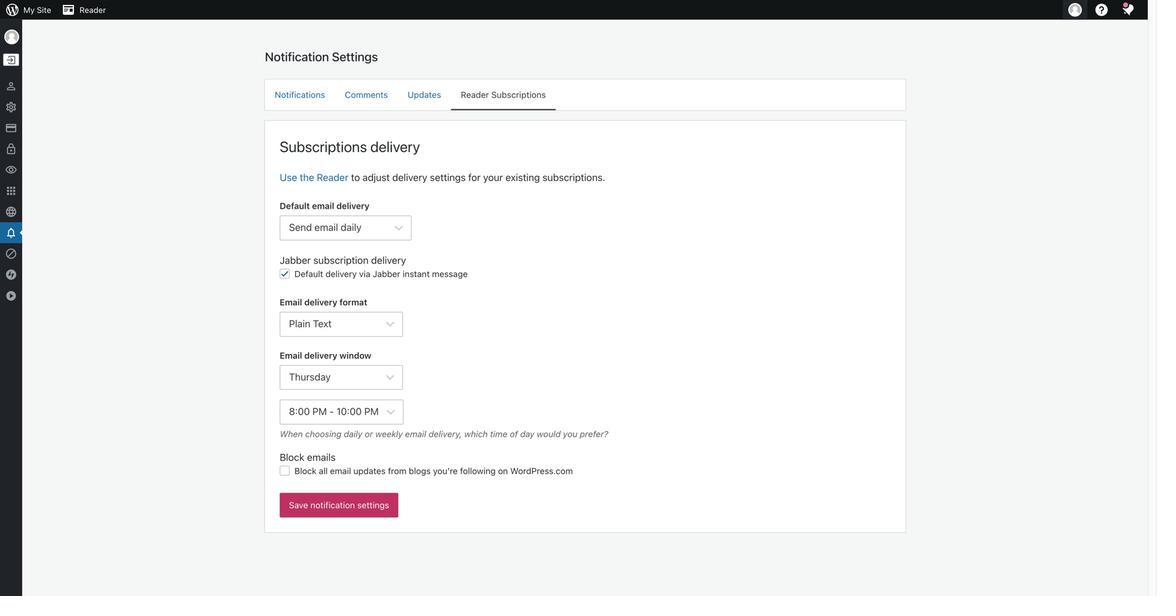 Task type: describe. For each thing, give the bounding box(es) containing it.
on
[[498, 466, 508, 477]]

apps image
[[5, 185, 17, 197]]

credit_card image
[[5, 122, 17, 134]]

settings image
[[5, 101, 17, 113]]

via
[[359, 269, 371, 279]]

message
[[432, 269, 468, 279]]

following
[[460, 466, 496, 477]]

when
[[280, 429, 303, 440]]

time
[[490, 429, 508, 440]]

use
[[280, 172, 297, 183]]

group containing email delivery window
[[280, 349, 891, 441]]

my profile image
[[1069, 3, 1082, 17]]

reader for reader subscriptions
[[461, 90, 489, 100]]

reader subscriptions
[[461, 90, 546, 100]]

delivery down subscription
[[326, 269, 357, 279]]

weekly
[[376, 429, 403, 440]]

save
[[289, 501, 308, 511]]

you
[[563, 429, 578, 440]]

would
[[537, 429, 561, 440]]

email delivery format group
[[280, 296, 891, 337]]

wordpress.com
[[511, 466, 573, 477]]

default for default delivery via jabber instant message
[[295, 269, 323, 279]]

save notification settings button
[[280, 494, 399, 518]]

your
[[483, 172, 503, 183]]

1 horizontal spatial reader
[[317, 172, 349, 183]]

subscriptions inside menu
[[492, 90, 546, 100]]

format
[[340, 297, 368, 308]]

existing
[[506, 172, 540, 183]]

delivery right adjust
[[393, 172, 428, 183]]

block emails
[[280, 452, 336, 464]]

email for email delivery format
[[280, 297, 302, 308]]

delivery,
[[429, 429, 462, 440]]

updates
[[354, 466, 386, 477]]

prefer?
[[580, 429, 609, 440]]

subscriptions delivery
[[280, 138, 420, 155]]

log out of wordpress.com image
[[6, 55, 17, 66]]

comments
[[345, 90, 388, 100]]

for
[[469, 172, 481, 183]]

which
[[465, 429, 488, 440]]

delivery inside 'group'
[[304, 297, 338, 308]]

default email delivery group
[[280, 200, 891, 241]]

lock image
[[5, 143, 17, 155]]

help image
[[1095, 2, 1110, 17]]

window
[[340, 351, 372, 361]]

menu containing notifications
[[265, 80, 906, 110]]

default email delivery
[[280, 201, 370, 211]]

adjust
[[363, 172, 390, 183]]

notifications image
[[5, 227, 17, 239]]

manage your notifications image
[[1121, 2, 1136, 17]]

reader link
[[56, 0, 111, 20]]

delivery up default delivery via jabber instant message
[[371, 255, 406, 266]]

email delivery window
[[280, 351, 372, 361]]

reader subscriptions link
[[451, 80, 556, 109]]

block image
[[5, 248, 17, 260]]



Task type: locate. For each thing, give the bounding box(es) containing it.
email right all
[[330, 466, 351, 477]]

settings
[[430, 172, 466, 183], [357, 501, 389, 511]]

2 horizontal spatial reader
[[461, 90, 489, 100]]

subscriptions delivery main content
[[265, 49, 906, 533]]

to
[[351, 172, 360, 183]]

jabber left subscription
[[280, 255, 311, 266]]

0 vertical spatial settings
[[430, 172, 466, 183]]

delivery down to
[[337, 201, 370, 211]]

default
[[280, 201, 310, 211], [295, 269, 323, 279]]

1 vertical spatial subscriptions
[[280, 138, 367, 155]]

reader right site
[[80, 5, 106, 14]]

block
[[280, 452, 305, 464], [295, 466, 317, 477]]

use the reader to adjust delivery settings for your existing subscriptions.
[[280, 172, 606, 183]]

my
[[23, 5, 35, 14]]

block for block all email updates from blogs you're following on wordpress.com
[[295, 466, 317, 477]]

delivery
[[371, 138, 420, 155], [393, 172, 428, 183], [337, 201, 370, 211], [371, 255, 406, 266], [326, 269, 357, 279], [304, 297, 338, 308], [304, 351, 338, 361]]

or
[[365, 429, 373, 440]]

jabber right via in the left of the page
[[373, 269, 401, 279]]

delivery left format
[[304, 297, 338, 308]]

default delivery via jabber instant message
[[295, 269, 468, 279]]

2 vertical spatial email
[[330, 466, 351, 477]]

jabber subscription delivery
[[280, 255, 406, 266]]

1 horizontal spatial subscriptions
[[492, 90, 546, 100]]

reader
[[80, 5, 106, 14], [461, 90, 489, 100], [317, 172, 349, 183]]

of
[[510, 429, 518, 440]]

0 horizontal spatial subscriptions
[[280, 138, 367, 155]]

the
[[300, 172, 314, 183]]

all
[[319, 466, 328, 477]]

email inside 'group'
[[280, 297, 302, 308]]

menu
[[265, 80, 906, 110]]

jabber
[[280, 255, 311, 266], [373, 269, 401, 279]]

None checkbox
[[280, 269, 290, 279], [280, 466, 290, 476], [280, 269, 290, 279], [280, 466, 290, 476]]

block for block emails
[[280, 452, 305, 464]]

0 horizontal spatial reader
[[80, 5, 106, 14]]

1 vertical spatial email
[[405, 429, 426, 440]]

my site link
[[0, 0, 56, 20]]

email down use the reader link
[[312, 201, 334, 211]]

email
[[280, 297, 302, 308], [280, 351, 302, 361]]

reader inside reader link
[[80, 5, 106, 14]]

settings inside button
[[357, 501, 389, 511]]

day
[[520, 429, 535, 440]]

1 vertical spatial block
[[295, 466, 317, 477]]

reader right updates
[[461, 90, 489, 100]]

delivery left window
[[304, 351, 338, 361]]

reader inside reader subscriptions link
[[461, 90, 489, 100]]

subscriptions.
[[543, 172, 606, 183]]

updates
[[408, 90, 441, 100]]

comments link
[[335, 80, 398, 109]]

settings left for at top
[[430, 172, 466, 183]]

1 email from the top
[[280, 297, 302, 308]]

0 vertical spatial reader
[[80, 5, 106, 14]]

language image
[[5, 206, 17, 218]]

updates link
[[398, 80, 451, 109]]

reader left to
[[317, 172, 349, 183]]

block emails group
[[280, 450, 891, 481]]

settings down updates
[[357, 501, 389, 511]]

subscription
[[314, 255, 369, 266]]

group
[[280, 349, 891, 441]]

default for default email delivery
[[280, 201, 310, 211]]

0 horizontal spatial jabber
[[280, 255, 311, 266]]

delivery up adjust
[[371, 138, 420, 155]]

email right the 'weekly'
[[405, 429, 426, 440]]

2 vertical spatial reader
[[317, 172, 349, 183]]

block down block emails
[[295, 466, 317, 477]]

0 vertical spatial email
[[280, 297, 302, 308]]

1 vertical spatial jabber
[[373, 269, 401, 279]]

notifications
[[275, 90, 325, 100]]

reader for reader
[[80, 5, 106, 14]]

0 vertical spatial subscriptions
[[492, 90, 546, 100]]

noah lott image
[[4, 30, 19, 44]]

1 horizontal spatial settings
[[430, 172, 466, 183]]

notification settings
[[265, 49, 378, 64]]

daily
[[344, 429, 363, 440]]

jabber subscription delivery group
[[280, 253, 891, 284]]

save notification settings
[[289, 501, 389, 511]]

1 vertical spatial reader
[[461, 90, 489, 100]]

when choosing daily or weekly email delivery, which time of day would you prefer?
[[280, 429, 609, 440]]

block all email updates from blogs you're following on wordpress.com
[[295, 466, 573, 477]]

blogs
[[409, 466, 431, 477]]

my site
[[23, 5, 51, 14]]

2 email from the top
[[280, 351, 302, 361]]

email delivery format
[[280, 297, 368, 308]]

email for email delivery window
[[280, 351, 302, 361]]

1 vertical spatial settings
[[357, 501, 389, 511]]

default inside jabber subscription delivery group
[[295, 269, 323, 279]]

site
[[37, 5, 51, 14]]

default inside group
[[280, 201, 310, 211]]

0 vertical spatial default
[[280, 201, 310, 211]]

subscriptions
[[492, 90, 546, 100], [280, 138, 367, 155]]

instant
[[403, 269, 430, 279]]

1 horizontal spatial jabber
[[373, 269, 401, 279]]

email
[[312, 201, 334, 211], [405, 429, 426, 440], [330, 466, 351, 477]]

choosing
[[305, 429, 342, 440]]

0 vertical spatial jabber
[[280, 255, 311, 266]]

from
[[388, 466, 407, 477]]

1 vertical spatial default
[[295, 269, 323, 279]]

you're
[[433, 466, 458, 477]]

notification
[[311, 501, 355, 511]]

notifications link
[[265, 80, 335, 109]]

email inside group
[[280, 351, 302, 361]]

1 vertical spatial email
[[280, 351, 302, 361]]

block down the when
[[280, 452, 305, 464]]

default down 'use' on the top of page
[[280, 201, 310, 211]]

person image
[[5, 80, 17, 92]]

use the reader link
[[280, 172, 349, 183]]

0 vertical spatial email
[[312, 201, 334, 211]]

default up email delivery format
[[295, 269, 323, 279]]

emails
[[307, 452, 336, 464]]

visibility image
[[5, 164, 17, 176]]

0 horizontal spatial settings
[[357, 501, 389, 511]]

0 vertical spatial block
[[280, 452, 305, 464]]



Task type: vqa. For each thing, say whether or not it's contained in the screenshot.
group containing Email delivery window
yes



